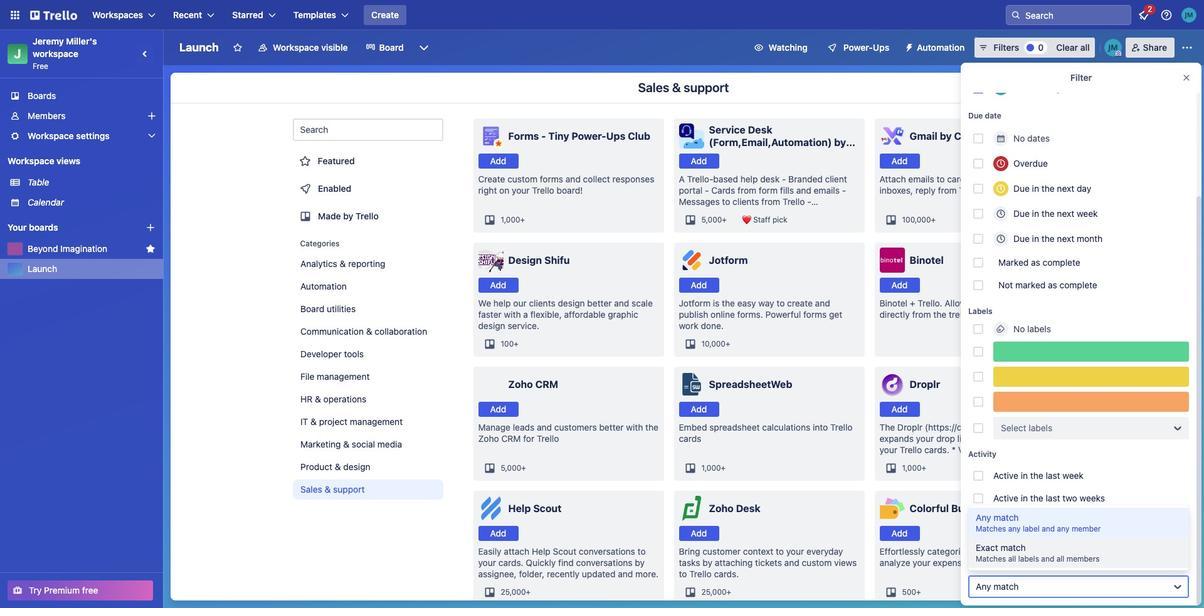 Task type: locate. For each thing, give the bounding box(es) containing it.
labels for select labels
[[1029, 423, 1053, 434]]

desk inside service desk (form,email,automation) by hipporello
[[748, 124, 773, 136]]

next for day
[[1057, 183, 1075, 194]]

attach emails to cards, create shared inboxes, reply from trello and more.
[[880, 174, 1030, 196]]

to inside attach emails to cards, create shared inboxes, reply from trello and more.
[[937, 174, 945, 184]]

members
[[28, 110, 66, 121]]

launch
[[179, 41, 219, 54], [28, 263, 57, 274]]

& inside marketing & social media link
[[343, 439, 349, 450]]

workspace inside popup button
[[28, 130, 74, 141]]

0 horizontal spatial emails
[[814, 185, 840, 196]]

crm
[[536, 379, 558, 390], [502, 434, 521, 444]]

2 horizontal spatial design
[[558, 298, 585, 309]]

primary element
[[0, 0, 1205, 30]]

from inside binotel + trello. allows you to listen to calls directly from the trello card.
[[912, 309, 931, 320]]

1 horizontal spatial with
[[626, 422, 643, 433]]

0 vertical spatial crm
[[536, 379, 558, 390]]

3 active from the top
[[994, 516, 1019, 526]]

marketing
[[300, 439, 341, 450]]

1 horizontal spatial help
[[532, 546, 551, 557]]

next left month
[[1057, 233, 1075, 244]]

to left the "bring"
[[638, 546, 646, 557]]

with left a
[[504, 309, 521, 320]]

jeremy miller (jeremymiller198) image
[[1182, 8, 1197, 23], [994, 80, 1009, 96]]

graphic
[[608, 309, 639, 320]]

embed spreadsheet calculations into trello cards
[[679, 422, 853, 444]]

and down branded
[[797, 185, 812, 196]]

0 horizontal spatial power-
[[572, 130, 606, 142]]

scale
[[632, 298, 653, 309]]

labels inside exact match matches all labels and all members
[[1019, 555, 1040, 564]]

3 next from the top
[[1057, 233, 1075, 244]]

board for board utilities
[[300, 304, 324, 314]]

1 vertical spatial active
[[994, 493, 1019, 504]]

1 vertical spatial labels
[[1029, 423, 1053, 434]]

binotel down 100,000 +
[[910, 255, 944, 266]]

1 horizontal spatial board
[[379, 42, 404, 53]]

0 horizontal spatial help
[[508, 503, 531, 514]]

and up board!
[[566, 174, 581, 184]]

0 horizontal spatial more.
[[636, 569, 659, 580]]

jotform for jotform is the easy way to create and publish online forms. powerful forms get work done.
[[679, 298, 711, 309]]

0 vertical spatial match
[[994, 513, 1019, 523]]

0 horizontal spatial crm
[[502, 434, 521, 444]]

into
[[813, 422, 828, 433]]

0 horizontal spatial with
[[504, 309, 521, 320]]

workspace down members at the left of page
[[28, 130, 74, 141]]

allows
[[945, 298, 971, 309]]

custom
[[508, 174, 538, 184], [802, 558, 832, 568]]

by inside service desk (form,email,automation) by hipporello
[[835, 137, 846, 148]]

crm down leads
[[502, 434, 521, 444]]

add button for help scout
[[478, 526, 519, 541]]

1 vertical spatial cards
[[712, 185, 735, 196]]

2 25,000 from the left
[[702, 588, 727, 597]]

analytics
[[300, 258, 337, 269]]

0 vertical spatial forms
[[540, 174, 563, 184]]

shared
[[1003, 174, 1030, 184]]

to left the me
[[1079, 82, 1087, 93]]

labels right select on the right
[[1029, 423, 1053, 434]]

1 any from the top
[[976, 513, 992, 523]]

0 vertical spatial conversations
[[579, 546, 635, 557]]

add button up we
[[478, 278, 519, 293]]

labels
[[1028, 324, 1051, 334], [1029, 423, 1053, 434], [1019, 555, 1040, 564]]

add button up the "bring"
[[679, 526, 719, 541]]

& for marketing & social media link
[[343, 439, 349, 450]]

open information menu image
[[1161, 9, 1173, 21]]

2 next from the top
[[1057, 208, 1075, 219]]

1 vertical spatial crm
[[502, 434, 521, 444]]

without activity in the last four weeks
[[994, 538, 1146, 549]]

2 vertical spatial labels
[[1019, 555, 1040, 564]]

add for forms - tiny power-ups club
[[490, 156, 507, 166]]

weeks for active in the last four weeks
[[1082, 516, 1107, 526]]

four
[[1063, 516, 1079, 526], [1101, 538, 1118, 549]]

the left embed
[[646, 422, 659, 433]]

with inside we help our clients design better and scale faster with a flexible, affordable graphic design service.
[[504, 309, 521, 320]]

add button for jotform
[[679, 278, 719, 293]]

starred icon image
[[146, 244, 156, 254]]

add button up 'is'
[[679, 278, 719, 293]]

in down due in the next day
[[1032, 208, 1040, 219]]

reporting
[[348, 258, 385, 269]]

1 vertical spatial binotel
[[880, 298, 908, 309]]

all down without activity in the last four weeks
[[1057, 555, 1065, 564]]

any up exact
[[976, 513, 992, 523]]

0 vertical spatial sales & support
[[638, 80, 729, 95]]

active in the last four weeks
[[994, 516, 1107, 526]]

cards left assigned
[[1014, 82, 1038, 93]]

1,000 + up the zoho desk
[[702, 464, 726, 473]]

1 vertical spatial workspace
[[28, 130, 74, 141]]

1 vertical spatial views
[[834, 558, 857, 568]]

add for zoho desk
[[691, 528, 707, 539]]

1 horizontal spatial views
[[834, 558, 857, 568]]

jotform inside jotform is the easy way to create and publish online forms. powerful forms get work done.
[[679, 298, 711, 309]]

25,000 down "attaching"
[[702, 588, 727, 597]]

your inside bring customer context to your everyday tasks by attaching tickets and custom views to trello cards.
[[787, 546, 804, 557]]

sales down product
[[300, 484, 322, 495]]

1 matches from the top
[[976, 524, 1006, 534]]

the down due in the next day
[[1042, 208, 1055, 219]]

folder,
[[519, 569, 545, 580]]

no for no dates
[[1014, 133, 1025, 144]]

board left customize views icon
[[379, 42, 404, 53]]

1 horizontal spatial help
[[741, 174, 758, 184]]

this member is an admin of this board. image
[[1116, 51, 1122, 56]]

matches down exact
[[976, 555, 1006, 564]]

due for due in the next month
[[1014, 233, 1030, 244]]

1 vertical spatial no
[[1014, 324, 1025, 334]]

color: yellow, title: none element
[[994, 367, 1189, 387]]

1 vertical spatial 5,000
[[501, 464, 522, 473]]

2 active from the top
[[994, 493, 1019, 504]]

25,000 for zoho desk
[[702, 588, 727, 597]]

workspace for workspace views
[[8, 156, 54, 166]]

& inside sales & support link
[[324, 484, 331, 495]]

matches inside exact match matches all labels and all members
[[976, 555, 1006, 564]]

powerful
[[766, 309, 801, 320]]

forms left 'get'
[[804, 309, 827, 320]]

matches
[[976, 524, 1006, 534], [976, 555, 1006, 564]]

all right clear on the top right
[[1081, 42, 1090, 53]]

in up active in the last two weeks
[[1021, 471, 1028, 481]]

0 vertical spatial desk
[[748, 124, 773, 136]]

to inside jotform is the easy way to create and publish online forms. powerful forms get work done.
[[777, 298, 785, 309]]

1 horizontal spatial 25,000 +
[[702, 588, 732, 597]]

forms up board!
[[540, 174, 563, 184]]

show menu image
[[1181, 41, 1194, 54]]

0 horizontal spatial any
[[1009, 524, 1021, 534]]

1 next from the top
[[1057, 183, 1075, 194]]

workspace visible button
[[250, 38, 355, 58]]

enabled
[[318, 183, 351, 194]]

developer
[[300, 349, 341, 359]]

your boards with 2 items element
[[8, 220, 127, 235]]

add for colorful budget
[[892, 528, 908, 539]]

custom up on
[[508, 174, 538, 184]]

add for droplr
[[892, 404, 908, 415]]

search image
[[1011, 10, 1021, 20]]

add for jotform
[[691, 280, 707, 290]]

1,000 for spreadsheetweb
[[702, 464, 721, 473]]

we help our clients design better and scale faster with a flexible, affordable graphic design service.
[[478, 298, 653, 331]]

2 vertical spatial design
[[343, 462, 370, 472]]

cards
[[1014, 82, 1038, 93], [712, 185, 735, 196]]

calendar link
[[28, 196, 156, 209]]

and inside we help our clients design better and scale faster with a flexible, affordable graphic design service.
[[614, 298, 629, 309]]

pick
[[773, 215, 788, 225]]

beyond imagination
[[28, 243, 107, 254]]

color: green, title: none element
[[994, 342, 1189, 362]]

active for active in the last week
[[994, 471, 1019, 481]]

add for help scout
[[490, 528, 507, 539]]

create button
[[364, 5, 407, 25]]

any inside any match matches any label and any member
[[976, 513, 992, 523]]

1,000 down on
[[501, 215, 520, 225]]

0 horizontal spatial create
[[787, 298, 813, 309]]

workspace for workspace settings
[[28, 130, 74, 141]]

+ up colorful
[[922, 464, 927, 473]]

1 horizontal spatial support
[[684, 80, 729, 95]]

in down active in the last week
[[1021, 493, 1028, 504]]

1 vertical spatial more.
[[636, 569, 659, 580]]

the for active in the last four weeks
[[1031, 516, 1044, 526]]

binotel inside binotel + trello. allows you to listen to calls directly from the trello card.
[[880, 298, 908, 309]]

+
[[520, 215, 525, 225], [722, 215, 727, 225], [931, 215, 936, 225], [910, 298, 916, 309], [514, 339, 519, 349], [726, 339, 731, 349], [522, 464, 526, 473], [721, 464, 726, 473], [922, 464, 927, 473], [526, 588, 531, 597], [727, 588, 732, 597], [917, 588, 921, 597]]

zoho up customer
[[709, 503, 734, 514]]

the down active in the last week
[[1031, 493, 1044, 504]]

views inside bring customer context to your everyday tasks by attaching tickets and custom views to trello cards.
[[834, 558, 857, 568]]

activity
[[1028, 538, 1057, 549]]

1 horizontal spatial cards
[[1014, 82, 1038, 93]]

cards.
[[499, 558, 524, 568], [714, 569, 739, 580]]

1 horizontal spatial design
[[478, 321, 505, 331]]

& for the it & project management link
[[310, 417, 316, 427]]

0 horizontal spatial forms
[[540, 174, 563, 184]]

clients inside a trello-based help desk - branded client portal - cards from form fills and emails - messages to clients from trello - automations
[[733, 196, 759, 207]]

match up without
[[994, 513, 1019, 523]]

add button up trello-
[[679, 154, 719, 169]]

for
[[523, 434, 535, 444]]

0 horizontal spatial 1,000 +
[[501, 215, 525, 225]]

calls
[[1036, 298, 1054, 309]]

create inside "create custom forms and collect responses right on your trello board!"
[[478, 174, 505, 184]]

jotform up publish
[[679, 298, 711, 309]]

month
[[1077, 233, 1103, 244]]

desk up context
[[736, 503, 761, 514]]

5,000 + down messages
[[702, 215, 727, 225]]

customize views image
[[418, 41, 430, 54]]

0 horizontal spatial cards
[[712, 185, 735, 196]]

1 vertical spatial clients
[[529, 298, 556, 309]]

add for service desk (form,email,automation) by hipporello
[[691, 156, 707, 166]]

help inside a trello-based help desk - branded client portal - cards from form fills and emails - messages to clients from trello - automations
[[741, 174, 758, 184]]

cards. inside bring customer context to your everyday tasks by attaching tickets and custom views to trello cards.
[[714, 569, 739, 580]]

matches inside any match matches any label and any member
[[976, 524, 1006, 534]]

in for due in the next month
[[1032, 233, 1040, 244]]

zoho down manage
[[478, 434, 499, 444]]

1 horizontal spatial binotel
[[910, 255, 944, 266]]

cards down based
[[712, 185, 735, 196]]

1 vertical spatial launch
[[28, 263, 57, 274]]

1 horizontal spatial emails
[[909, 174, 935, 184]]

2 horizontal spatial all
[[1081, 42, 1090, 53]]

no down listen on the right of the page
[[1014, 324, 1025, 334]]

0 vertical spatial clients
[[733, 196, 759, 207]]

directly
[[880, 309, 910, 320]]

1 vertical spatial week
[[1063, 471, 1084, 481]]

binotel
[[910, 255, 944, 266], [880, 298, 908, 309]]

labels down calls
[[1028, 324, 1051, 334]]

board for board
[[379, 42, 404, 53]]

better inside manage leads and customers better with the zoho crm for trello
[[599, 422, 624, 433]]

match inside any match matches any label and any member
[[994, 513, 1019, 523]]

25,000 down assignee,
[[501, 588, 526, 597]]

(form,email,automation)
[[709, 137, 832, 148]]

1 horizontal spatial 25,000
[[702, 588, 727, 597]]

1 vertical spatial as
[[1048, 280, 1058, 290]]

views down workspace settings
[[57, 156, 80, 166]]

1 horizontal spatial launch
[[179, 41, 219, 54]]

your left everyday
[[787, 546, 804, 557]]

your
[[512, 185, 530, 196], [787, 546, 804, 557], [478, 558, 496, 568], [913, 558, 931, 568]]

0 horizontal spatial 25,000 +
[[501, 588, 531, 597]]

a
[[679, 174, 685, 184]]

0 horizontal spatial four
[[1063, 516, 1079, 526]]

1 active from the top
[[994, 471, 1019, 481]]

matches for exact
[[976, 555, 1006, 564]]

in right the activity
[[1060, 538, 1067, 549]]

launch inside text box
[[179, 41, 219, 54]]

scout up the quickly
[[533, 503, 562, 514]]

& inside product & design link
[[335, 462, 341, 472]]

add button for zoho desk
[[679, 526, 719, 541]]

2 matches from the top
[[976, 555, 1006, 564]]

1 vertical spatial cards.
[[714, 569, 739, 580]]

1 vertical spatial next
[[1057, 208, 1075, 219]]

to inside easily attach help scout conversations to your cards.  quickly find conversations by assignee, folder, recently updated and more.
[[638, 546, 646, 557]]

+ down the reply
[[931, 215, 936, 225]]

create up "board" link
[[371, 9, 399, 20]]

and inside attach emails to cards, create shared inboxes, reply from trello and more.
[[984, 185, 999, 196]]

Search text field
[[293, 119, 443, 141]]

& inside hr & operations link
[[315, 394, 321, 405]]

the for due in the next day
[[1042, 183, 1055, 194]]

add button up directly
[[880, 278, 920, 293]]

no labels
[[1014, 324, 1051, 334]]

any for any match matches any label and any member
[[976, 513, 992, 523]]

from down cards,
[[938, 185, 957, 196]]

active for active in the last four weeks
[[994, 516, 1019, 526]]

your inside effortlessly categorize, visualize, and analyze your expenses.
[[913, 558, 931, 568]]

design down marketing & social media
[[343, 462, 370, 472]]

zoho for zoho desk
[[709, 503, 734, 514]]

match inside exact match matches all labels and all members
[[1001, 543, 1026, 553]]

& inside analytics & reporting link
[[339, 258, 346, 269]]

+ inside binotel + trello. allows you to listen to calls directly from the trello card.
[[910, 298, 916, 309]]

by up the client
[[835, 137, 846, 148]]

0 horizontal spatial sales
[[300, 484, 322, 495]]

1 vertical spatial with
[[626, 422, 643, 433]]

1 vertical spatial jeremy miller (jeremymiller198) image
[[994, 80, 1009, 96]]

0 horizontal spatial support
[[333, 484, 365, 495]]

+ for zoho desk
[[727, 588, 732, 597]]

add button up attach
[[880, 154, 920, 169]]

custom inside "create custom forms and collect responses right on your trello board!"
[[508, 174, 538, 184]]

active in the last two weeks
[[994, 493, 1105, 504]]

+ down for
[[522, 464, 526, 473]]

workspace navigation collapse icon image
[[137, 45, 154, 63]]

your inside easily attach help scout conversations to your cards.  quickly find conversations by assignee, folder, recently updated and more.
[[478, 558, 496, 568]]

help left 'desk'
[[741, 174, 758, 184]]

and down label
[[1015, 546, 1030, 557]]

matches up exact
[[976, 524, 1006, 534]]

0 vertical spatial scout
[[533, 503, 562, 514]]

2 horizontal spatial 1,000 +
[[902, 464, 927, 473]]

analyze
[[880, 558, 911, 568]]

scout up find
[[553, 546, 577, 557]]

communication & collaboration link
[[293, 322, 443, 342]]

custom down everyday
[[802, 558, 832, 568]]

0 horizontal spatial 25,000
[[501, 588, 526, 597]]

recent button
[[166, 5, 222, 25]]

last for week
[[1046, 471, 1061, 481]]

cards. down "attaching"
[[714, 569, 739, 580]]

publish
[[679, 309, 709, 320]]

last for four
[[1046, 516, 1061, 526]]

effortlessly
[[880, 546, 925, 557]]

and inside easily attach help scout conversations to your cards.  quickly find conversations by assignee, folder, recently updated and more.
[[618, 569, 633, 580]]

0 horizontal spatial zoho
[[478, 434, 499, 444]]

add button for zoho crm
[[478, 402, 519, 417]]

add button up easily on the left bottom of the page
[[478, 526, 519, 541]]

create inside button
[[371, 9, 399, 20]]

1 no from the top
[[1014, 133, 1025, 144]]

sales & support link
[[293, 480, 443, 500]]

1 horizontal spatial 1,000 +
[[702, 464, 726, 473]]

labels down the activity
[[1019, 555, 1040, 564]]

& inside the it & project management link
[[310, 417, 316, 427]]

and up graphic
[[614, 298, 629, 309]]

trello right for
[[537, 434, 559, 444]]

not marked as complete
[[999, 280, 1098, 290]]

1 vertical spatial complete
[[1060, 280, 1098, 290]]

no
[[1014, 133, 1025, 144], [1014, 324, 1025, 334]]

next for week
[[1057, 208, 1075, 219]]

due for due in the next day
[[1014, 183, 1030, 194]]

1 horizontal spatial sales
[[638, 80, 670, 95]]

any up without activity in the last four weeks
[[1057, 524, 1070, 534]]

1,000 for forms - tiny power-ups club
[[501, 215, 520, 225]]

create right cards,
[[975, 174, 1000, 184]]

0 horizontal spatial clients
[[529, 298, 556, 309]]

0 vertical spatial views
[[57, 156, 80, 166]]

match down label
[[1001, 543, 1026, 553]]

0 horizontal spatial board
[[300, 304, 324, 314]]

1,000 up colorful
[[902, 464, 922, 473]]

1 vertical spatial better
[[599, 422, 624, 433]]

any up without
[[1009, 524, 1021, 534]]

2 25,000 + from the left
[[702, 588, 732, 597]]

last left two
[[1046, 493, 1061, 504]]

1 25,000 from the left
[[501, 588, 526, 597]]

the inside jotform is the easy way to create and publish online forms. powerful forms get work done.
[[722, 298, 735, 309]]

by inside bring customer context to your everyday tasks by attaching tickets and custom views to trello cards.
[[703, 558, 713, 568]]

2 notifications image
[[1137, 8, 1152, 23]]

to down based
[[722, 196, 730, 207]]

emails down the client
[[814, 185, 840, 196]]

trello inside bring customer context to your everyday tasks by attaching tickets and custom views to trello cards.
[[690, 569, 712, 580]]

1 horizontal spatial cards.
[[714, 569, 739, 580]]

create inside jotform is the easy way to create and publish online forms. powerful forms get work done.
[[787, 298, 813, 309]]

gmail
[[910, 130, 938, 142]]

add for design shifu
[[490, 280, 507, 290]]

design up affordable
[[558, 298, 585, 309]]

add button up manage
[[478, 402, 519, 417]]

0 horizontal spatial automation
[[300, 281, 347, 292]]

your down effortlessly
[[913, 558, 931, 568]]

crm up customers
[[536, 379, 558, 390]]

add button for binotel
[[880, 278, 920, 293]]

0 horizontal spatial cards.
[[499, 558, 524, 568]]

it & project management link
[[293, 412, 443, 432]]

sales & support up service at top
[[638, 80, 729, 95]]

week for active in the last week
[[1063, 471, 1084, 481]]

2 no from the top
[[1014, 324, 1025, 334]]

project
[[319, 417, 347, 427]]

5,000 down messages
[[702, 215, 722, 225]]

add for binotel
[[892, 280, 908, 290]]

expenses.
[[933, 558, 974, 568]]

binotel for binotel
[[910, 255, 944, 266]]

0 vertical spatial help
[[741, 174, 758, 184]]

forms.
[[738, 309, 763, 320]]

jeremy miller (jeremymiller198) image up date at the right top of the page
[[994, 80, 1009, 96]]

share
[[1143, 42, 1168, 53]]

0 vertical spatial custom
[[508, 174, 538, 184]]

tools
[[344, 349, 364, 359]]

no for no labels
[[1014, 324, 1025, 334]]

5,000
[[702, 215, 722, 225], [501, 464, 522, 473]]

1 horizontal spatial automation
[[917, 42, 965, 53]]

& inside communication & collaboration link
[[366, 326, 372, 337]]

2 vertical spatial active
[[994, 516, 1019, 526]]

is
[[713, 298, 720, 309]]

by right tasks
[[703, 558, 713, 568]]

all inside button
[[1081, 42, 1090, 53]]

2 any from the top
[[976, 582, 992, 592]]

1 horizontal spatial all
[[1057, 555, 1065, 564]]

trello inside manage leads and customers better with the zoho crm for trello
[[537, 434, 559, 444]]

desk up (form,email,automation)
[[748, 124, 773, 136]]

& for hr & operations link
[[315, 394, 321, 405]]

media
[[377, 439, 402, 450]]

colorful budget
[[910, 503, 987, 514]]

+ for forms - tiny power-ups club
[[520, 215, 525, 225]]

+ for droplr
[[922, 464, 927, 473]]

design down faster
[[478, 321, 505, 331]]

the inside binotel + trello. allows you to listen to calls directly from the trello card.
[[934, 309, 947, 320]]

0 vertical spatial emails
[[909, 174, 935, 184]]

categories
[[300, 239, 340, 248]]

10,000 +
[[702, 339, 731, 349]]

workspace settings
[[28, 130, 110, 141]]

trello inside a trello-based help desk - branded client portal - cards from form fills and emails - messages to clients from trello - automations
[[783, 196, 805, 207]]

cards. down attach
[[499, 558, 524, 568]]

1 vertical spatial jotform
[[679, 298, 711, 309]]

1 vertical spatial help
[[532, 546, 551, 557]]

affordable
[[564, 309, 606, 320]]

conversations
[[579, 546, 635, 557], [576, 558, 633, 568]]

0 vertical spatial create
[[975, 174, 1000, 184]]

+ down folder,
[[526, 588, 531, 597]]

as up calls
[[1048, 280, 1058, 290]]

0 vertical spatial weeks
[[1080, 493, 1105, 504]]

the for jotform is the easy way to create and publish online forms. powerful forms get work done.
[[722, 298, 735, 309]]

j
[[14, 46, 21, 61]]

1 25,000 + from the left
[[501, 588, 531, 597]]

exact
[[976, 543, 999, 553]]

1 vertical spatial custom
[[802, 558, 832, 568]]

1 horizontal spatial 1,000
[[702, 464, 721, 473]]

attach
[[880, 174, 906, 184]]

the
[[1042, 183, 1055, 194], [1042, 208, 1055, 219], [1042, 233, 1055, 244], [722, 298, 735, 309], [934, 309, 947, 320], [646, 422, 659, 433], [1031, 471, 1044, 481], [1031, 493, 1044, 504], [1031, 516, 1044, 526], [1069, 538, 1082, 549]]

the for active in the last two weeks
[[1031, 493, 1044, 504]]

week up two
[[1063, 471, 1084, 481]]

last
[[1046, 471, 1061, 481], [1046, 493, 1061, 504], [1046, 516, 1061, 526], [1085, 538, 1099, 549]]

marked
[[1016, 280, 1046, 290]]

match down the visualize,
[[994, 582, 1019, 592]]

the down trello.
[[934, 309, 947, 320]]

0 vertical spatial 5,000
[[702, 215, 722, 225]]

1 horizontal spatial 5,000 +
[[702, 215, 727, 225]]

+ down "attaching"
[[727, 588, 732, 597]]

from inside attach emails to cards, create shared inboxes, reply from trello and more.
[[938, 185, 957, 196]]

+ up design
[[520, 215, 525, 225]]

0 horizontal spatial create
[[371, 9, 399, 20]]

next for month
[[1057, 233, 1075, 244]]

2 vertical spatial zoho
[[709, 503, 734, 514]]

recently
[[547, 569, 580, 580]]

back to home image
[[30, 5, 77, 25]]

collaboration
[[374, 326, 427, 337]]

workspace inside "button"
[[273, 42, 319, 53]]

from left "form"
[[738, 185, 757, 196]]

quickly
[[526, 558, 556, 568]]

-
[[542, 130, 546, 142], [782, 174, 786, 184], [705, 185, 709, 196], [842, 185, 846, 196], [808, 196, 812, 207]]

1,000 + for spreadsheetweb
[[702, 464, 726, 473]]

1 vertical spatial create
[[478, 174, 505, 184]]



Task type: describe. For each thing, give the bounding box(es) containing it.
trello inside attach emails to cards, create shared inboxes, reply from trello and more.
[[959, 185, 982, 196]]

and inside any match matches any label and any member
[[1042, 524, 1055, 534]]

members link
[[0, 106, 163, 126]]

workspaces button
[[85, 5, 163, 25]]

forms inside "create custom forms and collect responses right on your trello board!"
[[540, 174, 563, 184]]

assignee,
[[478, 569, 517, 580]]

developer tools
[[300, 349, 364, 359]]

without
[[994, 538, 1026, 549]]

more. inside attach emails to cards, create shared inboxes, reply from trello and more.
[[1002, 185, 1025, 196]]

client
[[825, 174, 847, 184]]

manage
[[478, 422, 511, 433]]

power- inside button
[[844, 42, 873, 53]]

Board name text field
[[173, 38, 225, 58]]

0 vertical spatial sales
[[638, 80, 670, 95]]

100 +
[[501, 339, 519, 349]]

+ left ❤️
[[722, 215, 727, 225]]

trello inside "create custom forms and collect responses right on your trello board!"
[[532, 185, 554, 196]]

listen
[[1001, 298, 1023, 309]]

everyday
[[807, 546, 843, 557]]

clients inside we help our clients design better and scale faster with a flexible, affordable graphic design service.
[[529, 298, 556, 309]]

help inside easily attach help scout conversations to your cards.  quickly find conversations by assignee, folder, recently updated and more.
[[532, 546, 551, 557]]

made
[[318, 211, 341, 221]]

visualize,
[[975, 546, 1012, 557]]

no dates
[[1014, 133, 1050, 144]]

0 vertical spatial four
[[1063, 516, 1079, 526]]

premium
[[44, 585, 80, 596]]

context
[[743, 546, 774, 557]]

the for due in the next month
[[1042, 233, 1055, 244]]

2 vertical spatial weeks
[[1120, 538, 1146, 549]]

+ for colorful budget
[[917, 588, 921, 597]]

member
[[1072, 524, 1101, 534]]

jotform for jotform
[[709, 255, 748, 266]]

get
[[829, 309, 843, 320]]

emails inside a trello-based help desk - branded client portal - cards from form fills and emails - messages to clients from trello - automations
[[814, 185, 840, 196]]

1 vertical spatial management
[[350, 417, 403, 427]]

week for due in the next week
[[1077, 208, 1098, 219]]

add for gmail by cardbox
[[892, 156, 908, 166]]

and inside bring customer context to your everyday tasks by attaching tickets and custom views to trello cards.
[[785, 558, 800, 568]]

we
[[478, 298, 491, 309]]

+ for spreadsheetweb
[[721, 464, 726, 473]]

activity
[[969, 450, 997, 459]]

and inside effortlessly categorize, visualize, and analyze your expenses.
[[1015, 546, 1030, 557]]

1 horizontal spatial sales & support
[[638, 80, 729, 95]]

right
[[478, 185, 497, 196]]

boards
[[29, 222, 58, 233]]

product
[[300, 462, 332, 472]]

try
[[29, 585, 42, 596]]

match for any match
[[994, 513, 1019, 523]]

add button for spreadsheetweb
[[679, 402, 719, 417]]

a trello-based help desk - branded client portal - cards from form fills and emails - messages to clients from trello - automations
[[679, 174, 847, 218]]

desk for zoho
[[736, 503, 761, 514]]

me
[[1089, 82, 1102, 93]]

sm image
[[900, 38, 917, 55]]

select
[[1001, 423, 1027, 434]]

- left tiny
[[542, 130, 546, 142]]

automation link
[[293, 277, 443, 297]]

trello down enabled link
[[355, 211, 378, 221]]

exact match matches all labels and all members
[[976, 543, 1100, 564]]

customers
[[554, 422, 597, 433]]

made by trello link
[[293, 204, 443, 229]]

to inside a trello-based help desk - branded client portal - cards from form fills and emails - messages to clients from trello - automations
[[722, 196, 730, 207]]

responses
[[613, 174, 655, 184]]

cards. inside easily attach help scout conversations to your cards.  quickly find conversations by assignee, folder, recently updated and more.
[[499, 558, 524, 568]]

due for due in the next week
[[1014, 208, 1030, 219]]

collect
[[583, 174, 610, 184]]

match for exact match
[[1001, 543, 1026, 553]]

1 vertical spatial power-
[[572, 130, 606, 142]]

scout inside easily attach help scout conversations to your cards.  quickly find conversations by assignee, folder, recently updated and more.
[[553, 546, 577, 557]]

gmail by cardbox
[[910, 130, 996, 142]]

branded
[[789, 174, 823, 184]]

cards inside a trello-based help desk - branded client portal - cards from form fills and emails - messages to clients from trello - automations
[[712, 185, 735, 196]]

25,000 for help scout
[[501, 588, 526, 597]]

1,000 + for droplr
[[902, 464, 927, 473]]

0 horizontal spatial ups
[[606, 130, 626, 142]]

0 horizontal spatial all
[[1009, 555, 1017, 564]]

attaching
[[715, 558, 753, 568]]

0 vertical spatial 5,000 +
[[702, 215, 727, 225]]

any match
[[976, 582, 1019, 592]]

from down "form"
[[762, 196, 781, 207]]

service desk (form,email,automation) by hipporello
[[709, 124, 846, 161]]

utilities
[[327, 304, 356, 314]]

beyond
[[28, 243, 58, 254]]

active for active in the last two weeks
[[994, 493, 1019, 504]]

crm inside manage leads and customers better with the zoho crm for trello
[[502, 434, 521, 444]]

weeks for active in the last two weeks
[[1080, 493, 1105, 504]]

due for due date
[[969, 111, 983, 120]]

0 vertical spatial help
[[508, 503, 531, 514]]

+ for design shifu
[[514, 339, 519, 349]]

create for create
[[371, 9, 399, 20]]

0 vertical spatial jeremy miller (jeremymiller198) image
[[1182, 8, 1197, 23]]

25,000 + for help scout
[[501, 588, 531, 597]]

visible
[[321, 42, 348, 53]]

binotel + trello. allows you to listen to calls directly from the trello card.
[[880, 298, 1054, 320]]

1 vertical spatial support
[[333, 484, 365, 495]]

1,000 for droplr
[[902, 464, 922, 473]]

1 vertical spatial 5,000 +
[[501, 464, 526, 473]]

jeremy
[[33, 36, 64, 46]]

table link
[[28, 176, 156, 189]]

emails inside attach emails to cards, create shared inboxes, reply from trello and more.
[[909, 174, 935, 184]]

dates
[[1028, 133, 1050, 144]]

add button for gmail by cardbox
[[880, 154, 920, 169]]

workspace views
[[8, 156, 80, 166]]

tickets
[[755, 558, 782, 568]]

1 horizontal spatial crm
[[536, 379, 558, 390]]

& for sales & support link
[[324, 484, 331, 495]]

1 horizontal spatial as
[[1048, 280, 1058, 290]]

& for analytics & reporting link
[[339, 258, 346, 269]]

by inside easily attach help scout conversations to your cards.  quickly find conversations by assignee, folder, recently updated and more.
[[635, 558, 645, 568]]

easy
[[738, 298, 756, 309]]

the inside manage leads and customers better with the zoho crm for trello
[[646, 422, 659, 433]]

your inside "create custom forms and collect responses right on your trello board!"
[[512, 185, 530, 196]]

1 vertical spatial conversations
[[576, 558, 633, 568]]

0 horizontal spatial launch
[[28, 263, 57, 274]]

to left calls
[[1025, 298, 1033, 309]]

0 vertical spatial cards
[[1014, 82, 1038, 93]]

+ for help scout
[[526, 588, 531, 597]]

create for create custom forms and collect responses right on your trello board!
[[478, 174, 505, 184]]

1 horizontal spatial four
[[1101, 538, 1118, 549]]

matches for any
[[976, 524, 1006, 534]]

and inside jotform is the easy way to create and publish online forms. powerful forms get work done.
[[815, 298, 830, 309]]

to down tasks
[[679, 569, 687, 580]]

with inside manage leads and customers better with the zoho crm for trello
[[626, 422, 643, 433]]

trello inside embed spreadsheet calculations into trello cards
[[831, 422, 853, 433]]

color: orange, title: none element
[[994, 392, 1189, 412]]

the up members
[[1069, 538, 1082, 549]]

to right the you
[[991, 298, 999, 309]]

find
[[558, 558, 574, 568]]

create inside attach emails to cards, create shared inboxes, reply from trello and more.
[[975, 174, 1000, 184]]

help scout
[[508, 503, 562, 514]]

in for active in the last week
[[1021, 471, 1028, 481]]

board utilities link
[[293, 299, 443, 319]]

online
[[711, 309, 735, 320]]

workspace for workspace visible
[[273, 42, 319, 53]]

jeremy miller (jeremymiller198) image
[[1105, 39, 1122, 56]]

1,000 + for forms - tiny power-ups club
[[501, 215, 525, 225]]

to up tickets
[[776, 546, 784, 557]]

select labels
[[1001, 423, 1053, 434]]

zoho for zoho crm
[[508, 379, 533, 390]]

starred
[[232, 9, 263, 20]]

date
[[985, 111, 1002, 120]]

share button
[[1126, 38, 1175, 58]]

help inside we help our clients design better and scale faster with a flexible, affordable graphic design service.
[[494, 298, 511, 309]]

by right made
[[343, 211, 353, 221]]

0 horizontal spatial views
[[57, 156, 80, 166]]

0 horizontal spatial 5,000
[[501, 464, 522, 473]]

& for communication & collaboration link
[[366, 326, 372, 337]]

file management
[[300, 371, 370, 382]]

board!
[[557, 185, 583, 196]]

the for active in the last week
[[1031, 471, 1044, 481]]

add button for droplr
[[880, 402, 920, 417]]

0 vertical spatial design
[[558, 298, 585, 309]]

templates
[[293, 9, 336, 20]]

flexible,
[[531, 309, 562, 320]]

service
[[709, 124, 746, 136]]

+ for zoho crm
[[522, 464, 526, 473]]

add for spreadsheetweb
[[691, 404, 707, 415]]

1 horizontal spatial 5,000
[[702, 215, 722, 225]]

custom inside bring customer context to your everyday tasks by attaching tickets and custom views to trello cards.
[[802, 558, 832, 568]]

filter
[[1071, 72, 1092, 83]]

last for two
[[1046, 493, 1061, 504]]

Search field
[[1021, 6, 1131, 24]]

+ for gmail by cardbox
[[931, 215, 936, 225]]

settings
[[76, 130, 110, 141]]

2 vertical spatial match
[[994, 582, 1019, 592]]

- down branded
[[808, 196, 812, 207]]

close popover image
[[1182, 73, 1192, 83]]

- down the client
[[842, 185, 846, 196]]

due in the next week
[[1014, 208, 1098, 219]]

0 horizontal spatial design
[[343, 462, 370, 472]]

in for due in the next week
[[1032, 208, 1040, 219]]

hr & operations
[[300, 394, 366, 405]]

jotform is the easy way to create and publish online forms. powerful forms get work done.
[[679, 298, 843, 331]]

and inside "create custom forms and collect responses right on your trello board!"
[[566, 174, 581, 184]]

better inside we help our clients design better and scale faster with a flexible, affordable graphic design service.
[[587, 298, 612, 309]]

in for due in the next day
[[1032, 183, 1040, 194]]

add button for design shifu
[[478, 278, 519, 293]]

+ for jotform
[[726, 339, 731, 349]]

trello
[[949, 309, 970, 320]]

operations
[[323, 394, 366, 405]]

automation inside button
[[917, 42, 965, 53]]

100
[[501, 339, 514, 349]]

- up fills
[[782, 174, 786, 184]]

assigned
[[1040, 82, 1076, 93]]

create custom forms and collect responses right on your trello board!
[[478, 174, 655, 196]]

& for product & design link
[[335, 462, 341, 472]]

and inside exact match matches all labels and all members
[[1042, 555, 1055, 564]]

the for due in the next week
[[1042, 208, 1055, 219]]

25,000 + for zoho desk
[[702, 588, 732, 597]]

labels for no labels
[[1028, 324, 1051, 334]]

0
[[1038, 42, 1044, 53]]

add button for service desk (form,email,automation) by hipporello
[[679, 154, 719, 169]]

ups inside button
[[873, 42, 890, 53]]

0 horizontal spatial as
[[1031, 257, 1041, 268]]

more. inside easily attach help scout conversations to your cards.  quickly find conversations by assignee, folder, recently updated and more.
[[636, 569, 659, 580]]

customer
[[703, 546, 741, 557]]

add for zoho crm
[[490, 404, 507, 415]]

in for active in the last four weeks
[[1021, 516, 1028, 526]]

desk for service
[[748, 124, 773, 136]]

1 vertical spatial sales & support
[[300, 484, 365, 495]]

add button for colorful budget
[[880, 526, 920, 541]]

star or unstar board image
[[233, 43, 243, 53]]

free
[[33, 61, 48, 71]]

by right gmail
[[940, 130, 952, 142]]

and inside manage leads and customers better with the zoho crm for trello
[[537, 422, 552, 433]]

starred button
[[225, 5, 283, 25]]

forms inside jotform is the easy way to create and publish online forms. powerful forms get work done.
[[804, 309, 827, 320]]

based
[[714, 174, 738, 184]]

- down trello-
[[705, 185, 709, 196]]

cards assigned to me
[[1014, 82, 1102, 93]]

0 vertical spatial management
[[317, 371, 370, 382]]

binotel for binotel + trello. allows you to listen to calls directly from the trello card.
[[880, 298, 908, 309]]

add board image
[[146, 223, 156, 233]]

10,000
[[702, 339, 726, 349]]

easily
[[478, 546, 502, 557]]

0 vertical spatial complete
[[1043, 257, 1081, 268]]

jeremy miller's workspace free
[[33, 36, 99, 71]]

1 any from the left
[[1009, 524, 1021, 534]]

last down the member
[[1085, 538, 1099, 549]]

categorize,
[[928, 546, 973, 557]]

file
[[300, 371, 314, 382]]

table
[[28, 177, 49, 188]]

and inside a trello-based help desk - branded client portal - cards from form fills and emails - messages to clients from trello - automations
[[797, 185, 812, 196]]

sales inside sales & support link
[[300, 484, 322, 495]]

in for active in the last two weeks
[[1021, 493, 1028, 504]]

boards link
[[0, 86, 163, 106]]

any for any match
[[976, 582, 992, 592]]

labels
[[969, 307, 993, 316]]

marketing & social media
[[300, 439, 402, 450]]

bring
[[679, 546, 700, 557]]

work
[[679, 321, 699, 331]]

form
[[759, 185, 778, 196]]

zoho inside manage leads and customers better with the zoho crm for trello
[[478, 434, 499, 444]]

2 any from the left
[[1057, 524, 1070, 534]]



Task type: vqa. For each thing, say whether or not it's contained in the screenshot.
the middle Create from template… Image
no



